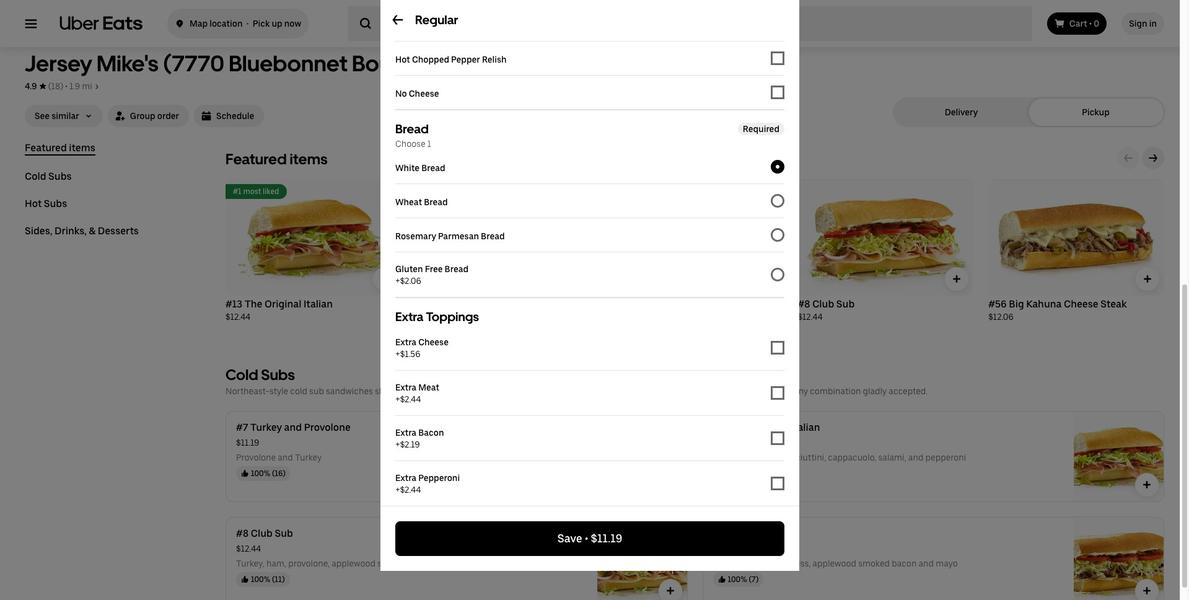 Task type: vqa. For each thing, say whether or not it's contained in the screenshot.


Task type: describe. For each thing, give the bounding box(es) containing it.
relish
[[482, 54, 507, 64]]

$11.19 for #7 turkey and provolone $11.19
[[416, 312, 440, 322]]

provolone,
[[288, 559, 330, 568]]

white bread
[[396, 163, 445, 173]]

#13 for #13 the original italian $12.44
[[226, 298, 242, 310]]

prepared
[[483, 386, 519, 396]]

pick
[[253, 19, 270, 29]]

spices.
[[763, 386, 791, 396]]

schedule
[[216, 111, 254, 121]]

provolone, ham, prosciuttini, cappacuolo, salami, and pepperoni
[[713, 453, 967, 462]]

(16)
[[272, 469, 286, 478]]

hot chopped pepper relish
[[396, 54, 507, 64]]

cold subs northeast-style cold sub sandwiches sliced fresh in front of you. prepared mike's way® with onions, lettuce, tomatoes, vinegar, oil and spices. any combination gladly accepted.
[[226, 366, 928, 396]]

#43 chipotle cheese steak
[[607, 298, 732, 310]]

turkey for #7 turkey and provolone $11.19
[[431, 298, 462, 310]]

#7 turkey and provolone image
[[597, 412, 687, 502]]

club for #9 club supreme
[[728, 528, 750, 539]]

turkey,
[[236, 559, 265, 568]]

pepper
[[451, 54, 480, 64]]

parmesan
[[438, 231, 479, 241]]

chevron right small image
[[92, 82, 101, 91]]

extra cheese + $1.56
[[396, 337, 449, 359]]

#43
[[607, 298, 625, 310]]

extra for extra meat + $2.44
[[396, 382, 417, 392]]

#1
[[233, 187, 242, 196]]

1 steak from the left
[[706, 298, 732, 310]]

subs for hot subs
[[44, 198, 67, 210]]

extra for extra bacon + $2.19
[[396, 428, 417, 438]]

bread choose 1
[[396, 122, 432, 149]]

$2.44 for meat
[[400, 394, 421, 404]]

1.9
[[70, 81, 80, 91]]

$1.56
[[400, 349, 421, 359]]

rosemary parmesan bread
[[396, 231, 505, 241]]

$12.44 inside #13 the original italian $12.44
[[226, 312, 251, 322]]

bread inside bread choose 1
[[396, 122, 429, 136]]

previous image
[[1124, 153, 1134, 163]]

accepted.
[[889, 386, 928, 396]]

no cheese
[[396, 88, 439, 98]]

map
[[190, 19, 208, 29]]

$2.44 for pepperoni
[[400, 485, 421, 495]]

2 vertical spatial provolone
[[236, 453, 276, 462]]

oil
[[733, 386, 744, 396]]

#9 club supreme
[[713, 528, 794, 539]]

liked
[[263, 187, 279, 196]]

regular
[[415, 12, 459, 27]]

+ for extra pepperoni
[[396, 485, 400, 495]]

#7 for #7 turkey and provolone $11.19 provolone and turkey
[[236, 422, 248, 433]]

see
[[35, 111, 50, 121]]

onions,
[[589, 386, 619, 396]]

combination
[[810, 386, 861, 396]]

order
[[157, 111, 179, 121]]

drinks,
[[55, 225, 87, 237]]

free
[[425, 264, 443, 274]]

big
[[1009, 298, 1025, 310]]

applewood inside #8 club sub $12.44 turkey, ham, provolone, applewood smoked bacon & mayo
[[332, 559, 376, 568]]

turkey for #7 turkey and provolone $11.19 provolone and turkey
[[250, 422, 282, 433]]

jersey mike's (7770 bluebonnet boulevard, suite. d)
[[25, 50, 550, 77]]

up
[[272, 19, 282, 29]]

bread down 1
[[422, 163, 445, 173]]

provolone,
[[713, 453, 755, 462]]

next image
[[1149, 153, 1159, 163]]

turkey,
[[759, 559, 786, 568]]

bluebonnet
[[229, 50, 348, 77]]

bread right wheat
[[424, 197, 448, 207]]

+ for extra meat
[[396, 394, 400, 404]]

salami,
[[879, 453, 907, 462]]

cheese inside #56 big kahuna cheese steak $12.06
[[1064, 298, 1099, 310]]

#9 club supreme image
[[1074, 518, 1164, 600]]

original for #13 the original italian
[[752, 422, 789, 433]]

gluten free bread + $2.06
[[396, 264, 469, 286]]

italian for #13 the original italian
[[791, 422, 820, 433]]

wheat
[[396, 197, 422, 207]]

featured items button
[[25, 142, 95, 156]]

supreme
[[752, 528, 794, 539]]

provolone for #7 turkey and provolone $11.19 provolone and turkey
[[304, 422, 351, 433]]

100% for turkey
[[251, 469, 270, 478]]

#13 the original italian
[[713, 422, 820, 433]]

featured inside button
[[25, 142, 67, 154]]

#13 the original italian $12.44
[[226, 298, 333, 322]]

0 vertical spatial in
[[1150, 19, 1157, 29]]

#8 club sub $12.44 turkey, ham, provolone, applewood smoked bacon & mayo
[[236, 528, 468, 568]]

jersey
[[25, 50, 92, 77]]

cheese inside extra cheese + $1.56
[[419, 337, 449, 347]]

suite.
[[464, 50, 521, 77]]

quick add image
[[1141, 479, 1154, 491]]

#8 for #8 club sub $12.44 turkey, ham, provolone, applewood smoked bacon & mayo
[[236, 528, 249, 539]]

#7 turkey and provolone $11.19 provolone and turkey
[[236, 422, 351, 462]]

navigation containing featured items
[[25, 142, 196, 252]]

$2.06
[[400, 276, 421, 286]]

0 horizontal spatial mike's
[[97, 50, 159, 77]]

$12.06
[[989, 312, 1014, 322]]

group
[[130, 111, 155, 121]]

cappacuolo,
[[828, 453, 877, 462]]

thumb up image for #8
[[241, 576, 249, 583]]

group order link
[[108, 105, 189, 127]]

swiss,
[[788, 559, 811, 568]]

and inside cold subs northeast-style cold sub sandwiches sliced fresh in front of you. prepared mike's way® with onions, lettuce, tomatoes, vinegar, oil and spices. any combination gladly accepted.
[[746, 386, 761, 396]]

bacon inside #8 club sub $12.44 turkey, ham, provolone, applewood smoked bacon & mayo
[[411, 559, 436, 568]]

#56
[[989, 298, 1007, 310]]

1
[[428, 139, 432, 149]]

#7 turkey and provolone $11.19
[[416, 298, 531, 322]]

featured items inside 'navigation'
[[25, 142, 95, 154]]

2 smoked from the left
[[859, 559, 890, 568]]

group order
[[130, 111, 179, 121]]

• for save • $11.19
[[585, 532, 589, 545]]

italian for #13 the original italian $12.44
[[304, 298, 333, 310]]

+ for extra cheese
[[396, 349, 400, 359]]

location
[[210, 19, 243, 29]]

onions
[[396, 20, 424, 30]]

(7)
[[749, 575, 759, 584]]

d)
[[525, 50, 550, 77]]

roast
[[713, 559, 736, 568]]

you.
[[464, 386, 481, 396]]

extra for extra pepperoni + $2.44
[[396, 473, 417, 483]]

cart • 0
[[1070, 19, 1100, 29]]

chopped
[[412, 54, 449, 64]]

sign in link
[[1122, 12, 1165, 35]]

map location • pick up now
[[190, 19, 301, 29]]

bread right parmesan
[[481, 231, 505, 241]]

steak inside #56 big kahuna cheese steak $12.06
[[1101, 298, 1127, 310]]

pepperoni
[[926, 453, 967, 462]]

hot for hot chopped pepper relish
[[396, 54, 410, 64]]

provolone for #7 turkey and provolone $11.19
[[484, 298, 531, 310]]

original for #13 the original italian $12.44
[[265, 298, 302, 310]]

sign in
[[1130, 19, 1157, 29]]

sides,
[[25, 225, 52, 237]]

sides, drinks, & desserts button
[[25, 225, 139, 237]]

Search for restaurant or cuisine search field
[[349, 6, 1033, 41]]

0 vertical spatial ham,
[[757, 453, 777, 462]]

now
[[284, 19, 301, 29]]

prosciuttini,
[[779, 453, 826, 462]]

2 applewood from the left
[[813, 559, 857, 568]]

#56 big kahuna cheese steak $12.06
[[989, 298, 1127, 322]]



Task type: locate. For each thing, give the bounding box(es) containing it.
sliced
[[375, 386, 398, 396]]

bacon
[[419, 428, 444, 438]]

hot up sides, at the left of the page
[[25, 198, 42, 210]]

sub inside the #8 club sub $12.44
[[837, 298, 855, 310]]

0 horizontal spatial featured items
[[25, 142, 95, 154]]

extra up extra cheese + $1.56
[[396, 309, 424, 324]]

quick add image
[[379, 273, 391, 285], [760, 273, 773, 285], [951, 273, 963, 285], [1142, 273, 1154, 285], [664, 585, 677, 597], [1141, 585, 1154, 597]]

1 horizontal spatial items
[[290, 150, 328, 168]]

$12.44 inside the #8 club sub $12.44
[[798, 312, 823, 322]]

bread right free
[[445, 264, 469, 274]]

1 horizontal spatial $11.19
[[416, 312, 440, 322]]

1 vertical spatial ham,
[[267, 559, 286, 568]]

extra left meat
[[396, 382, 417, 392]]

2 horizontal spatial provolone
[[484, 298, 531, 310]]

0 horizontal spatial #7
[[236, 422, 248, 433]]

2 + from the top
[[396, 349, 400, 359]]

0 vertical spatial &
[[89, 225, 96, 237]]

chevron down small image
[[84, 112, 93, 120]]

1 horizontal spatial sub
[[837, 298, 855, 310]]

#8 inside the #8 club sub $12.44
[[798, 298, 811, 310]]

0 vertical spatial mike's
[[97, 50, 159, 77]]

provolone inside #7 turkey and provolone $11.19
[[484, 298, 531, 310]]

100% left (11)
[[251, 575, 270, 584]]

roast beef, turkey, swiss, applewood smoked bacon and mayo
[[713, 559, 958, 568]]

1 horizontal spatial italian
[[791, 422, 820, 433]]

+ up extra pepperoni + $2.44
[[396, 440, 400, 449]]

provolone right toppings
[[484, 298, 531, 310]]

in
[[1150, 19, 1157, 29], [423, 386, 430, 396]]

original inside #13 the original italian $12.44
[[265, 298, 302, 310]]

(7770
[[163, 50, 224, 77]]

1 horizontal spatial provolone
[[304, 422, 351, 433]]

1 horizontal spatial original
[[752, 422, 789, 433]]

1 horizontal spatial bacon
[[892, 559, 917, 568]]

applewood right provolone,
[[332, 559, 376, 568]]

$12.44 for #8 club sub $12.44 turkey, ham, provolone, applewood smoked bacon & mayo
[[236, 544, 261, 554]]

1 horizontal spatial #8
[[798, 298, 811, 310]]

0 vertical spatial subs
[[48, 170, 72, 182]]

1 vertical spatial $2.44
[[400, 485, 421, 495]]

• right save
[[585, 532, 589, 545]]

100% for club
[[251, 575, 270, 584]]

#8 for #8 club sub $12.44
[[798, 298, 811, 310]]

2 steak from the left
[[1101, 298, 1127, 310]]

& inside button
[[89, 225, 96, 237]]

2 vertical spatial turkey
[[295, 453, 322, 462]]

extra for extra toppings
[[396, 309, 424, 324]]

1 horizontal spatial in
[[1150, 19, 1157, 29]]

0 horizontal spatial sub
[[275, 528, 293, 539]]

applewood right swiss,
[[813, 559, 857, 568]]

wheat bread
[[396, 197, 448, 207]]

featured items up liked
[[226, 150, 328, 168]]

featured
[[25, 142, 67, 154], [226, 150, 287, 168]]

featured items
[[25, 142, 95, 154], [226, 150, 328, 168]]

sub inside #8 club sub $12.44 turkey, ham, provolone, applewood smoked bacon & mayo
[[275, 528, 293, 539]]

style
[[270, 386, 288, 396]]

sub for #8 club sub $12.44 turkey, ham, provolone, applewood smoked bacon & mayo
[[275, 528, 293, 539]]

hot inside button
[[25, 198, 42, 210]]

1 horizontal spatial mike's
[[521, 386, 545, 396]]

meat
[[419, 382, 440, 392]]

1 vertical spatial $11.19
[[236, 438, 259, 448]]

extra inside extra meat + $2.44
[[396, 382, 417, 392]]

club for #8 club sub $12.44 turkey, ham, provolone, applewood smoked bacon & mayo
[[251, 528, 273, 539]]

featured items up the cold subs
[[25, 142, 95, 154]]

subs inside cold subs northeast-style cold sub sandwiches sliced fresh in front of you. prepared mike's way® with onions, lettuce, tomatoes, vinegar, oil and spices. any combination gladly accepted.
[[261, 366, 295, 384]]

0 horizontal spatial featured
[[25, 142, 67, 154]]

the inside #13 the original italian $12.44
[[245, 298, 263, 310]]

$11.19 inside #7 turkey and provolone $11.19 provolone and turkey
[[236, 438, 259, 448]]

delivery
[[945, 107, 978, 117]]

$11.19 inside #7 turkey and provolone $11.19
[[416, 312, 440, 322]]

sides, drinks, & desserts
[[25, 225, 139, 237]]

mayo inside #8 club sub $12.44 turkey, ham, provolone, applewood smoked bacon & mayo
[[446, 559, 468, 568]]

sandwiches
[[326, 386, 373, 396]]

0 horizontal spatial italian
[[304, 298, 333, 310]]

0 vertical spatial $11.19
[[416, 312, 440, 322]]

1 vertical spatial the
[[732, 422, 750, 433]]

1 horizontal spatial #7
[[416, 298, 429, 310]]

turkey
[[431, 298, 462, 310], [250, 422, 282, 433], [295, 453, 322, 462]]

+ inside extra meat + $2.44
[[396, 394, 400, 404]]

hot subs button
[[25, 198, 67, 210]]

$2.44 down pepperoni
[[400, 485, 421, 495]]

1 horizontal spatial the
[[732, 422, 750, 433]]

2 extra from the top
[[396, 337, 417, 347]]

$11.19 right save
[[591, 532, 623, 545]]

cheese right no
[[409, 88, 439, 98]]

0 vertical spatial sub
[[837, 298, 855, 310]]

• left the 1.9
[[65, 81, 68, 91]]

1 horizontal spatial steak
[[1101, 298, 1127, 310]]

1 vertical spatial cold
[[226, 366, 258, 384]]

chipotle
[[628, 298, 667, 310]]

boulevard,
[[352, 50, 460, 77]]

1 horizontal spatial cold
[[226, 366, 258, 384]]

cheese right chipotle
[[669, 298, 704, 310]]

the for #13 the original italian $12.44
[[245, 298, 263, 310]]

1 vertical spatial hot
[[25, 198, 42, 210]]

2 horizontal spatial turkey
[[431, 298, 462, 310]]

extra inside extra bacon + $2.19
[[396, 428, 417, 438]]

$2.44 inside extra pepperoni + $2.44
[[400, 485, 421, 495]]

#13
[[226, 298, 242, 310], [713, 422, 730, 433]]

1 horizontal spatial mayo
[[936, 559, 958, 568]]

4 + from the top
[[396, 440, 400, 449]]

1 horizontal spatial hot
[[396, 54, 410, 64]]

0 horizontal spatial steak
[[706, 298, 732, 310]]

1 vertical spatial #7
[[236, 422, 248, 433]]

1 horizontal spatial featured items
[[226, 150, 328, 168]]

club inside the #8 club sub $12.44
[[813, 298, 835, 310]]

& inside #8 club sub $12.44 turkey, ham, provolone, applewood smoked bacon & mayo
[[438, 559, 444, 568]]

subs inside cold subs "button"
[[48, 170, 72, 182]]

1 applewood from the left
[[332, 559, 376, 568]]

100% (7)
[[728, 575, 759, 584]]

thumb up image down roast
[[718, 576, 726, 583]]

extra inside extra cheese + $1.56
[[396, 337, 417, 347]]

turkey inside #7 turkey and provolone $11.19
[[431, 298, 462, 310]]

extra left pepperoni
[[396, 473, 417, 483]]

#8 club sub image
[[597, 518, 687, 600]]

sub for #8 club sub $12.44
[[837, 298, 855, 310]]

cold up hot subs
[[25, 170, 46, 182]]

deliver to image
[[175, 16, 185, 31]]

mike's inside cold subs northeast-style cold sub sandwiches sliced fresh in front of you. prepared mike's way® with onions, lettuce, tomatoes, vinegar, oil and spices. any combination gladly accepted.
[[521, 386, 545, 396]]

featured up #1 most liked
[[226, 150, 287, 168]]

1 smoked from the left
[[378, 559, 409, 568]]

similar
[[52, 111, 79, 121]]

• left pick
[[247, 19, 249, 29]]

100% (16)
[[251, 469, 286, 478]]

1 extra from the top
[[396, 309, 424, 324]]

5 extra from the top
[[396, 473, 417, 483]]

1 vertical spatial #13
[[713, 422, 730, 433]]

ham, up (11)
[[267, 559, 286, 568]]

0 horizontal spatial hot
[[25, 198, 42, 210]]

0 horizontal spatial in
[[423, 386, 430, 396]]

mike's left way®
[[521, 386, 545, 396]]

club for #8 club sub $12.44
[[813, 298, 835, 310]]

club
[[813, 298, 835, 310], [251, 528, 273, 539], [728, 528, 750, 539]]

+ down the $2.19
[[396, 485, 400, 495]]

1 horizontal spatial smoked
[[859, 559, 890, 568]]

&
[[89, 225, 96, 237], [438, 559, 444, 568]]

cold inside "button"
[[25, 170, 46, 182]]

0 horizontal spatial mayo
[[446, 559, 468, 568]]

club inside #8 club sub $12.44 turkey, ham, provolone, applewood smoked bacon & mayo
[[251, 528, 273, 539]]

1 horizontal spatial &
[[438, 559, 444, 568]]

the for #13 the original italian
[[732, 422, 750, 433]]

+ up sliced
[[396, 349, 400, 359]]

beef,
[[738, 559, 757, 568]]

$12.44 inside #8 club sub $12.44 turkey, ham, provolone, applewood smoked bacon & mayo
[[236, 544, 261, 554]]

mike's
[[97, 50, 159, 77], [521, 386, 545, 396]]

0 vertical spatial turkey
[[431, 298, 462, 310]]

thumb up image
[[241, 470, 249, 477], [241, 576, 249, 583], [718, 576, 726, 583]]

+ inside gluten free bread + $2.06
[[396, 276, 400, 286]]

0 horizontal spatial provolone
[[236, 453, 276, 462]]

cheese down "extra toppings"
[[419, 337, 449, 347]]

#8 inside #8 club sub $12.44 turkey, ham, provolone, applewood smoked bacon & mayo
[[236, 528, 249, 539]]

0 vertical spatial #7
[[416, 298, 429, 310]]

subs up style at left
[[261, 366, 295, 384]]

original
[[265, 298, 302, 310], [752, 422, 789, 433]]

2 $2.44 from the top
[[400, 485, 421, 495]]

1 horizontal spatial turkey
[[295, 453, 322, 462]]

tomatoes,
[[656, 386, 697, 396]]

1 vertical spatial mike's
[[521, 386, 545, 396]]

hot left chopped
[[396, 54, 410, 64]]

[object Object] radio
[[1035, 106, 1157, 118]]

1 vertical spatial original
[[752, 422, 789, 433]]

0 horizontal spatial the
[[245, 298, 263, 310]]

0 vertical spatial hot
[[396, 54, 410, 64]]

extra up $1.56
[[396, 337, 417, 347]]

subs down cold subs "button"
[[44, 198, 67, 210]]

#8
[[798, 298, 811, 310], [236, 528, 249, 539]]

bacon
[[411, 559, 436, 568], [892, 559, 917, 568]]

and inside #7 turkey and provolone $11.19
[[465, 298, 482, 310]]

$2.44 inside extra meat + $2.44
[[400, 394, 421, 404]]

0 vertical spatial $2.44
[[400, 394, 421, 404]]

+ inside extra cheese + $1.56
[[396, 349, 400, 359]]

bread up choose
[[396, 122, 429, 136]]

items inside button
[[69, 142, 95, 154]]

(18) • 1.9 mi
[[46, 81, 92, 91]]

1 vertical spatial italian
[[791, 422, 820, 433]]

2 horizontal spatial $11.19
[[591, 532, 623, 545]]

$11.19 up extra cheese + $1.56
[[416, 312, 440, 322]]

#13 the original italian image
[[1074, 412, 1164, 502]]

smoked inside #8 club sub $12.44 turkey, ham, provolone, applewood smoked bacon & mayo
[[378, 559, 409, 568]]

ham, inside #8 club sub $12.44 turkey, ham, provolone, applewood smoked bacon & mayo
[[267, 559, 286, 568]]

sign
[[1130, 19, 1148, 29]]

1 vertical spatial subs
[[44, 198, 67, 210]]

$11.19 for #7 turkey and provolone $11.19 provolone and turkey
[[236, 438, 259, 448]]

$11.19 up 100% (16) in the left bottom of the page
[[236, 438, 259, 448]]

0 horizontal spatial &
[[89, 225, 96, 237]]

3 + from the top
[[396, 394, 400, 404]]

ham, down #13 the original italian
[[757, 453, 777, 462]]

northeast-
[[226, 386, 270, 396]]

0 vertical spatial #13
[[226, 298, 242, 310]]

0 horizontal spatial applewood
[[332, 559, 376, 568]]

required
[[743, 124, 780, 134]]

mi
[[82, 81, 92, 91]]

100% left (7)
[[728, 575, 747, 584]]

gluten
[[396, 264, 423, 274]]

1 vertical spatial provolone
[[304, 422, 351, 433]]

save • $11.19
[[558, 532, 623, 545]]

2 horizontal spatial club
[[813, 298, 835, 310]]

in inside cold subs northeast-style cold sub sandwiches sliced fresh in front of you. prepared mike's way® with onions, lettuce, tomatoes, vinegar, oil and spices. any combination gladly accepted.
[[423, 386, 430, 396]]

$11.19
[[416, 312, 440, 322], [236, 438, 259, 448], [591, 532, 623, 545]]

#13 for #13 the original italian
[[713, 422, 730, 433]]

subs inside hot subs button
[[44, 198, 67, 210]]

#13 inside #13 the original italian $12.44
[[226, 298, 242, 310]]

cheese right 'kahuna'
[[1064, 298, 1099, 310]]

in right sign
[[1150, 19, 1157, 29]]

1 + from the top
[[396, 276, 400, 286]]

hot subs
[[25, 198, 67, 210]]

navigation
[[25, 142, 196, 252]]

extra up the $2.19
[[396, 428, 417, 438]]

0 vertical spatial italian
[[304, 298, 333, 310]]

0 horizontal spatial cold
[[25, 170, 46, 182]]

cold for cold subs northeast-style cold sub sandwiches sliced fresh in front of you. prepared mike's way® with onions, lettuce, tomatoes, vinegar, oil and spices. any combination gladly accepted.
[[226, 366, 258, 384]]

extra bacon + $2.19
[[396, 428, 444, 449]]

1 vertical spatial turkey
[[250, 422, 282, 433]]

2 vertical spatial subs
[[261, 366, 295, 384]]

0 horizontal spatial ham,
[[267, 559, 286, 568]]

+ inside extra pepperoni + $2.44
[[396, 485, 400, 495]]

#7 down the "northeast-" in the left bottom of the page
[[236, 422, 248, 433]]

hot for hot subs
[[25, 198, 42, 210]]

any
[[793, 386, 808, 396]]

1 horizontal spatial applewood
[[813, 559, 857, 568]]

cart
[[1070, 19, 1088, 29]]

thumb up image down turkey,
[[241, 576, 249, 583]]

+ down gluten
[[396, 276, 400, 286]]

featured up the cold subs
[[25, 142, 67, 154]]

2 bacon from the left
[[892, 559, 917, 568]]

4 extra from the top
[[396, 428, 417, 438]]

• left 0
[[1090, 19, 1092, 29]]

2 vertical spatial $11.19
[[591, 532, 623, 545]]

2 mayo from the left
[[936, 559, 958, 568]]

of
[[454, 386, 462, 396]]

in left front
[[423, 386, 430, 396]]

subs down featured items button on the top of page
[[48, 170, 72, 182]]

fresh
[[400, 386, 421, 396]]

rosemary
[[396, 231, 436, 241]]

#7 down $2.06
[[416, 298, 429, 310]]

1 bacon from the left
[[411, 559, 436, 568]]

0 horizontal spatial original
[[265, 298, 302, 310]]

0 vertical spatial #8
[[798, 298, 811, 310]]

$2.19
[[400, 440, 420, 449]]

uber eats home image
[[60, 16, 143, 31]]

sub
[[309, 386, 324, 396]]

+ left the "fresh"
[[396, 394, 400, 404]]

0 horizontal spatial club
[[251, 528, 273, 539]]

bread inside gluten free bread + $2.06
[[445, 264, 469, 274]]

1 horizontal spatial ham,
[[757, 453, 777, 462]]

0 vertical spatial the
[[245, 298, 263, 310]]

• for (18) • 1.9 mi
[[65, 81, 68, 91]]

0 horizontal spatial turkey
[[250, 422, 282, 433]]

extra inside extra pepperoni + $2.44
[[396, 473, 417, 483]]

0 horizontal spatial #13
[[226, 298, 242, 310]]

0 horizontal spatial $11.19
[[236, 438, 259, 448]]

+ inside extra bacon + $2.19
[[396, 440, 400, 449]]

#7 for #7 turkey and provolone $11.19
[[416, 298, 429, 310]]

$2.44 down meat
[[400, 394, 421, 404]]

toppings
[[426, 309, 479, 324]]

1 vertical spatial &
[[438, 559, 444, 568]]

$12.44
[[226, 312, 251, 322], [798, 312, 823, 322], [236, 544, 261, 554]]

subs for cold subs
[[48, 170, 72, 182]]

main navigation menu image
[[25, 17, 37, 30]]

100%
[[251, 469, 270, 478], [251, 575, 270, 584], [728, 575, 747, 584]]

most
[[243, 187, 261, 196]]

1 horizontal spatial #13
[[713, 422, 730, 433]]

thumb up image left 100% (16) in the left bottom of the page
[[241, 470, 249, 477]]

100% (11)
[[251, 575, 285, 584]]

0 vertical spatial provolone
[[484, 298, 531, 310]]

with
[[570, 386, 587, 396]]

star image
[[39, 82, 46, 90]]

+
[[396, 276, 400, 286], [396, 349, 400, 359], [396, 394, 400, 404], [396, 440, 400, 449], [396, 485, 400, 495]]

0 vertical spatial cold
[[25, 170, 46, 182]]

ham,
[[757, 453, 777, 462], [267, 559, 286, 568]]

3 extra from the top
[[396, 382, 417, 392]]

1 horizontal spatial featured
[[226, 150, 287, 168]]

cold for cold subs
[[25, 170, 46, 182]]

extra for extra cheese + $1.56
[[396, 337, 417, 347]]

[object Object] radio
[[901, 106, 1023, 118]]

1 vertical spatial #8
[[236, 528, 249, 539]]

0 horizontal spatial bacon
[[411, 559, 436, 568]]

0 horizontal spatial #8
[[236, 528, 249, 539]]

lettuce,
[[621, 386, 654, 396]]

mike's up chevron right small image
[[97, 50, 159, 77]]

5 + from the top
[[396, 485, 400, 495]]

italian inside #13 the original italian $12.44
[[304, 298, 333, 310]]

steak
[[706, 298, 732, 310], [1101, 298, 1127, 310]]

1 horizontal spatial club
[[728, 528, 750, 539]]

#9
[[713, 528, 726, 539]]

$12.44 for #8 club sub $12.44
[[798, 312, 823, 322]]

1 vertical spatial in
[[423, 386, 430, 396]]

extra meat + $2.44
[[396, 382, 440, 404]]

0 horizontal spatial items
[[69, 142, 95, 154]]

+ for extra bacon
[[396, 440, 400, 449]]

100% left '(16)'
[[251, 469, 270, 478]]

provolone up 100% (16) in the left bottom of the page
[[236, 453, 276, 462]]

1 $2.44 from the top
[[400, 394, 421, 404]]

1 vertical spatial sub
[[275, 528, 293, 539]]

cold up the "northeast-" in the left bottom of the page
[[226, 366, 258, 384]]

cold inside cold subs northeast-style cold sub sandwiches sliced fresh in front of you. prepared mike's way® with onions, lettuce, tomatoes, vinegar, oil and spices. any combination gladly accepted.
[[226, 366, 258, 384]]

#7 inside #7 turkey and provolone $11.19
[[416, 298, 429, 310]]

subs for cold subs northeast-style cold sub sandwiches sliced fresh in front of you. prepared mike's way® with onions, lettuce, tomatoes, vinegar, oil and spices. any combination gladly accepted.
[[261, 366, 295, 384]]

thumb up image for #7
[[241, 470, 249, 477]]

0 horizontal spatial smoked
[[378, 559, 409, 568]]

• for cart • 0
[[1090, 19, 1092, 29]]

the
[[245, 298, 263, 310], [732, 422, 750, 433]]

cold subs
[[25, 170, 72, 182]]

#1 most liked
[[233, 187, 279, 196]]

provolone down sub
[[304, 422, 351, 433]]

1 mayo from the left
[[446, 559, 468, 568]]

#7 inside #7 turkey and provolone $11.19 provolone and turkey
[[236, 422, 248, 433]]

0 vertical spatial original
[[265, 298, 302, 310]]

smoked
[[378, 559, 409, 568], [859, 559, 890, 568]]

#8 club sub $12.44
[[798, 298, 855, 322]]



